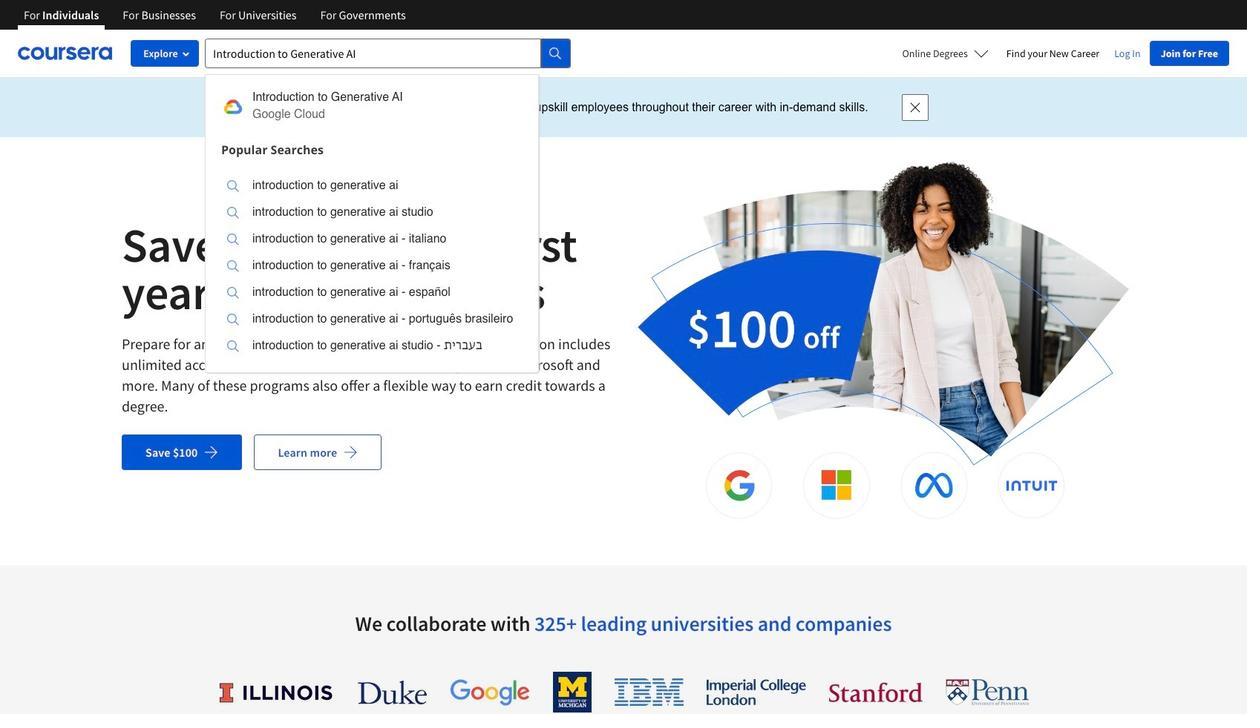 Task type: locate. For each thing, give the bounding box(es) containing it.
university of pennsylvania image
[[946, 679, 1029, 707]]

ibm image
[[615, 679, 684, 707]]

suggestion image image
[[221, 95, 245, 118], [227, 180, 239, 192], [227, 207, 239, 219], [227, 233, 239, 245], [227, 260, 239, 272], [227, 287, 239, 299], [227, 314, 239, 326], [227, 340, 239, 352]]

list box inside autocomplete results "list box"
[[206, 163, 538, 373]]

list box
[[206, 163, 538, 373]]

imperial college london image
[[707, 680, 806, 706]]

alert
[[0, 78, 1247, 137]]

None search field
[[205, 39, 571, 373]]

banner navigation
[[12, 0, 418, 30]]

university of illinois at urbana-champaign image
[[218, 681, 335, 705]]



Task type: describe. For each thing, give the bounding box(es) containing it.
autocomplete results list box
[[205, 74, 539, 373]]

What do you want to learn? text field
[[205, 39, 541, 68]]

duke university image
[[358, 681, 427, 705]]

stanford university image
[[829, 683, 923, 703]]

university of michigan image
[[553, 673, 592, 713]]

coursera image
[[18, 42, 112, 65]]

google image
[[450, 679, 530, 707]]



Task type: vqa. For each thing, say whether or not it's contained in the screenshot.
the paid
no



